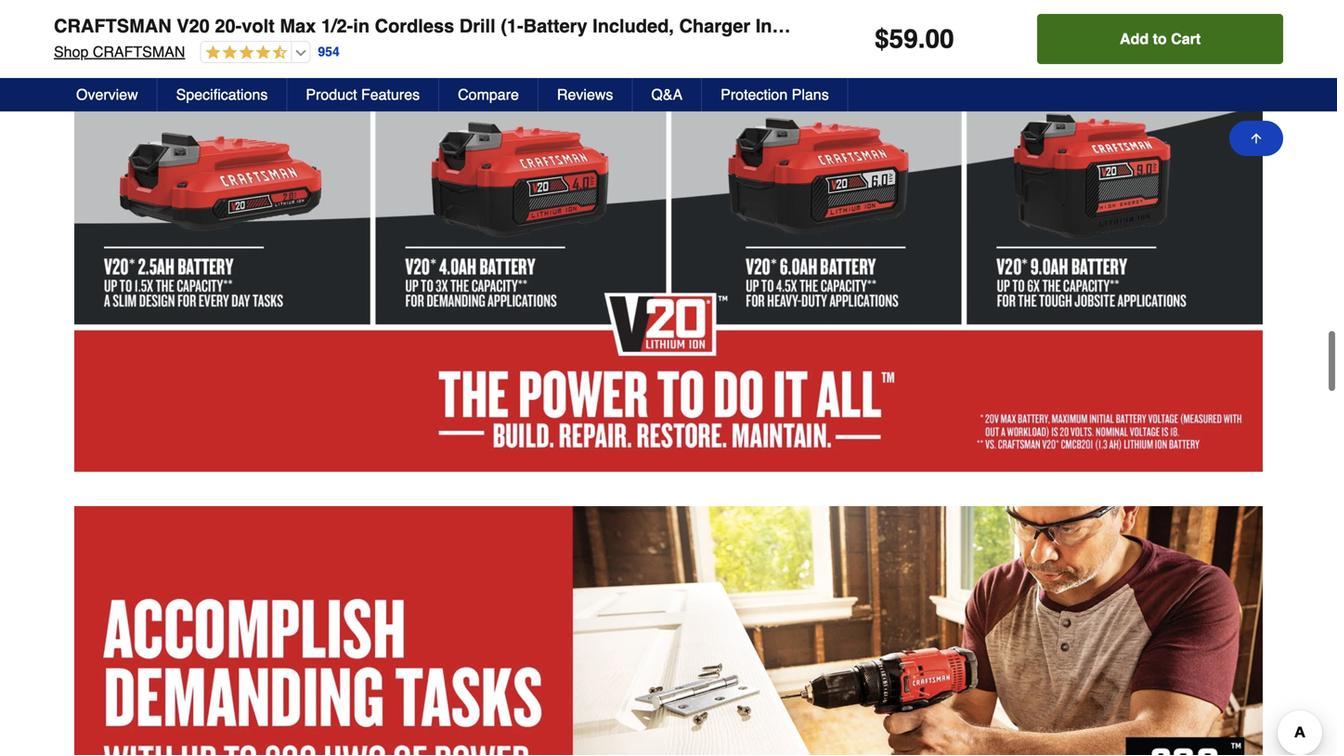 Task type: locate. For each thing, give the bounding box(es) containing it.
protection
[[721, 86, 788, 103]]

specifications button
[[158, 78, 287, 111]]

v20 for 20-
[[177, 15, 210, 37]]

0 vertical spatial v20
[[177, 15, 210, 37]]

954
[[318, 44, 340, 59]]

craftsman down shop craftsman
[[67, 72, 149, 87]]

craftsman up shop craftsman
[[54, 15, 172, 37]]

shop craftsman
[[54, 43, 185, 60]]

craftsman v20 max drill/driver kit
[[67, 72, 300, 87]]

00
[[926, 24, 955, 54]]

compare button
[[440, 78, 539, 111]]

reviews
[[557, 86, 614, 103]]

1 horizontal spatial v20
[[177, 15, 210, 37]]

craftsman v20 20-volt max 1/2-in cordless drill (1-battery included, charger included)
[[54, 15, 839, 37]]

protection plans
[[721, 86, 829, 103]]

product features button
[[287, 78, 440, 111]]

craftsman up craftsman v20 max drill/driver kit
[[93, 43, 185, 60]]

max
[[180, 72, 209, 87]]

features
[[361, 86, 420, 103]]

2 vertical spatial craftsman
[[67, 72, 149, 87]]

0 horizontal spatial v20
[[153, 72, 176, 87]]

v20 left 20-
[[177, 15, 210, 37]]

q&a
[[652, 86, 683, 103]]

reviews button
[[539, 78, 633, 111]]

chevron up image
[[1251, 0, 1269, 11]]

add to cart button
[[1038, 14, 1284, 64]]

craftsman
[[54, 15, 172, 37], [93, 43, 185, 60], [67, 72, 149, 87]]

shop
[[54, 43, 89, 60]]

0 vertical spatial craftsman
[[54, 15, 172, 37]]

cordless
[[375, 15, 455, 37]]

1 vertical spatial v20
[[153, 72, 176, 87]]

cart
[[1172, 30, 1201, 47]]

v20 left max
[[153, 72, 176, 87]]

$
[[875, 24, 890, 54]]

v20
[[177, 15, 210, 37], [153, 72, 176, 87]]

included,
[[593, 15, 674, 37]]

v20 for max
[[153, 72, 176, 87]]



Task type: describe. For each thing, give the bounding box(es) containing it.
4.5 stars image
[[201, 45, 287, 62]]

included)
[[756, 15, 839, 37]]

volt
[[242, 15, 275, 37]]

drill
[[460, 15, 496, 37]]

battery
[[524, 15, 588, 37]]

to
[[1154, 30, 1168, 47]]

1/2-
[[321, 15, 353, 37]]

drill/driver
[[212, 72, 279, 87]]

$ 59 . 00
[[875, 24, 955, 54]]

(1-
[[501, 15, 524, 37]]

.
[[919, 24, 926, 54]]

protection plans button
[[703, 78, 849, 111]]

craftsman for craftsman v20 max drill/driver kit
[[67, 72, 149, 87]]

charger
[[680, 15, 751, 37]]

compare
[[458, 86, 519, 103]]

plans
[[792, 86, 829, 103]]

q&a button
[[633, 78, 703, 111]]

product features
[[306, 86, 420, 103]]

add
[[1120, 30, 1149, 47]]

overview button
[[58, 78, 158, 111]]

1 vertical spatial craftsman
[[93, 43, 185, 60]]

59
[[890, 24, 919, 54]]

in
[[353, 15, 370, 37]]

arrow up image
[[1250, 131, 1264, 146]]

product
[[306, 86, 357, 103]]

craftsman for craftsman v20 20-volt max 1/2-in cordless drill (1-battery included, charger included)
[[54, 15, 172, 37]]

overview
[[76, 86, 138, 103]]

add to cart
[[1120, 30, 1201, 47]]

specifications
[[176, 86, 268, 103]]

max
[[280, 15, 316, 37]]

kit
[[282, 72, 300, 87]]

20-
[[215, 15, 242, 37]]



Task type: vqa. For each thing, say whether or not it's contained in the screenshot.
Overview
yes



